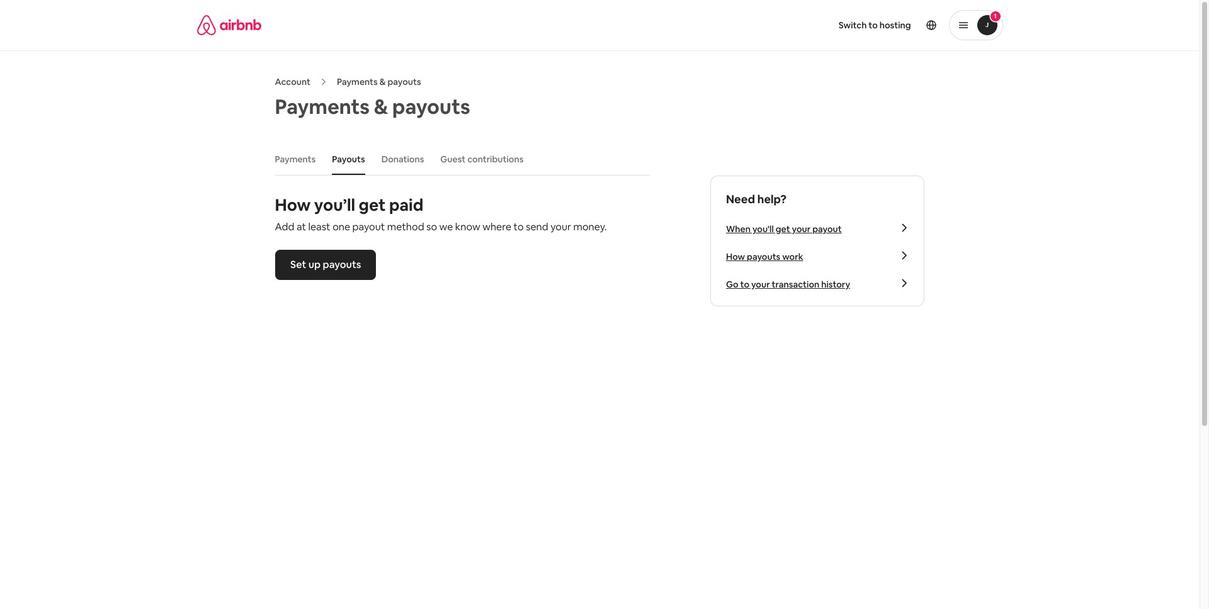 Task type: describe. For each thing, give the bounding box(es) containing it.
payouts inside button
[[323, 258, 361, 271]]

to for switch
[[869, 20, 878, 31]]

switch to hosting link
[[831, 12, 919, 38]]

how payouts work link
[[726, 251, 909, 263]]

set up payouts
[[290, 258, 361, 271]]

your inside when you'll get your payout link
[[792, 223, 811, 235]]

history
[[821, 279, 850, 290]]

switch to hosting
[[839, 20, 911, 31]]

payouts button
[[326, 147, 371, 171]]

switch
[[839, 20, 867, 31]]

when you'll get your payout
[[726, 223, 842, 235]]

need
[[726, 192, 755, 207]]

get for your
[[776, 223, 790, 235]]

contributions
[[468, 154, 524, 165]]

how you'll get paid add at least one payout method so we know where to send your money.
[[275, 195, 607, 234]]

transaction
[[772, 279, 820, 290]]

paid
[[389, 195, 423, 216]]

0 vertical spatial &
[[380, 76, 386, 88]]

0 vertical spatial payments
[[337, 76, 378, 88]]

how for payouts
[[726, 251, 745, 263]]

at
[[297, 220, 306, 234]]

1
[[994, 12, 997, 20]]

set
[[290, 258, 306, 271]]

send
[[526, 220, 548, 234]]

1 vertical spatial payments & payouts
[[275, 94, 470, 120]]

need help?
[[726, 192, 787, 207]]

profile element
[[615, 0, 1003, 50]]

money.
[[573, 220, 607, 234]]

you'll
[[753, 223, 774, 235]]

how for you'll
[[275, 195, 311, 216]]

guest contributions
[[440, 154, 524, 165]]

one
[[333, 220, 350, 234]]

work
[[782, 251, 803, 263]]

payouts
[[332, 154, 365, 165]]

get for paid
[[359, 195, 386, 216]]

add
[[275, 220, 294, 234]]

help?
[[758, 192, 787, 207]]

account link
[[275, 76, 310, 88]]

to inside how you'll get paid add at least one payout method so we know where to send your money.
[[514, 220, 524, 234]]



Task type: locate. For each thing, give the bounding box(es) containing it.
0 vertical spatial payments & payouts
[[337, 76, 421, 88]]

up
[[308, 258, 320, 271]]

1 vertical spatial to
[[514, 220, 524, 234]]

get left paid
[[359, 195, 386, 216]]

go to your transaction history link
[[726, 278, 909, 291]]

payments & payouts
[[337, 76, 421, 88], [275, 94, 470, 120]]

to right the switch
[[869, 20, 878, 31]]

hosting
[[880, 20, 911, 31]]

payout inside when you'll get your payout link
[[813, 223, 842, 235]]

your down how payouts work
[[751, 279, 770, 290]]

your inside go to your transaction history link
[[751, 279, 770, 290]]

2 horizontal spatial to
[[869, 20, 878, 31]]

where
[[483, 220, 511, 234]]

we
[[439, 220, 453, 234]]

1 button
[[949, 10, 1003, 40]]

1 vertical spatial &
[[374, 94, 388, 120]]

payout inside how you'll get paid add at least one payout method so we know where to send your money.
[[352, 220, 385, 234]]

get inside when you'll get your payout link
[[776, 223, 790, 235]]

payout up how payouts work link
[[813, 223, 842, 235]]

you'll
[[314, 195, 355, 216]]

how
[[275, 195, 311, 216], [726, 251, 745, 263]]

when
[[726, 223, 751, 235]]

tab list containing payments
[[269, 144, 650, 175]]

0 horizontal spatial your
[[551, 220, 571, 234]]

0 vertical spatial get
[[359, 195, 386, 216]]

how inside how you'll get paid add at least one payout method so we know where to send your money.
[[275, 195, 311, 216]]

go
[[726, 279, 739, 290]]

payments button
[[269, 147, 322, 171]]

guest
[[440, 154, 466, 165]]

0 vertical spatial to
[[869, 20, 878, 31]]

tab list
[[269, 144, 650, 175]]

1 horizontal spatial get
[[776, 223, 790, 235]]

payouts
[[388, 76, 421, 88], [392, 94, 470, 120], [747, 251, 781, 263], [323, 258, 361, 271]]

how payouts work
[[726, 251, 803, 263]]

0 vertical spatial how
[[275, 195, 311, 216]]

1 horizontal spatial to
[[740, 279, 750, 290]]

payout right one
[[352, 220, 385, 234]]

to right go on the top of the page
[[740, 279, 750, 290]]

to left send
[[514, 220, 524, 234]]

get inside how you'll get paid add at least one payout method so we know where to send your money.
[[359, 195, 386, 216]]

guest contributions button
[[434, 147, 530, 171]]

2 vertical spatial to
[[740, 279, 750, 290]]

set up payouts button
[[275, 250, 376, 280]]

your
[[551, 220, 571, 234], [792, 223, 811, 235], [751, 279, 770, 290]]

1 vertical spatial get
[[776, 223, 790, 235]]

get
[[359, 195, 386, 216], [776, 223, 790, 235]]

payments inside button
[[275, 154, 316, 165]]

0 horizontal spatial how
[[275, 195, 311, 216]]

your up work
[[792, 223, 811, 235]]

account
[[275, 76, 310, 88]]

0 horizontal spatial get
[[359, 195, 386, 216]]

method
[[387, 220, 424, 234]]

to
[[869, 20, 878, 31], [514, 220, 524, 234], [740, 279, 750, 290]]

when you'll get your payout link
[[726, 223, 909, 235]]

1 vertical spatial how
[[726, 251, 745, 263]]

your inside how you'll get paid add at least one payout method so we know where to send your money.
[[551, 220, 571, 234]]

payments
[[337, 76, 378, 88], [275, 94, 370, 120], [275, 154, 316, 165]]

1 horizontal spatial your
[[751, 279, 770, 290]]

so
[[426, 220, 437, 234]]

donations
[[381, 154, 424, 165]]

donations button
[[375, 147, 430, 171]]

0 horizontal spatial to
[[514, 220, 524, 234]]

&
[[380, 76, 386, 88], [374, 94, 388, 120]]

2 vertical spatial payments
[[275, 154, 316, 165]]

2 horizontal spatial your
[[792, 223, 811, 235]]

1 vertical spatial payments
[[275, 94, 370, 120]]

payout
[[352, 220, 385, 234], [813, 223, 842, 235]]

how down when
[[726, 251, 745, 263]]

1 horizontal spatial how
[[726, 251, 745, 263]]

go to your transaction history
[[726, 279, 850, 290]]

least
[[308, 220, 330, 234]]

to inside profile element
[[869, 20, 878, 31]]

1 horizontal spatial payout
[[813, 223, 842, 235]]

know
[[455, 220, 480, 234]]

0 horizontal spatial payout
[[352, 220, 385, 234]]

your right send
[[551, 220, 571, 234]]

get right you'll
[[776, 223, 790, 235]]

how up add
[[275, 195, 311, 216]]

to for go
[[740, 279, 750, 290]]



Task type: vqa. For each thing, say whether or not it's contained in the screenshot.
Practical
no



